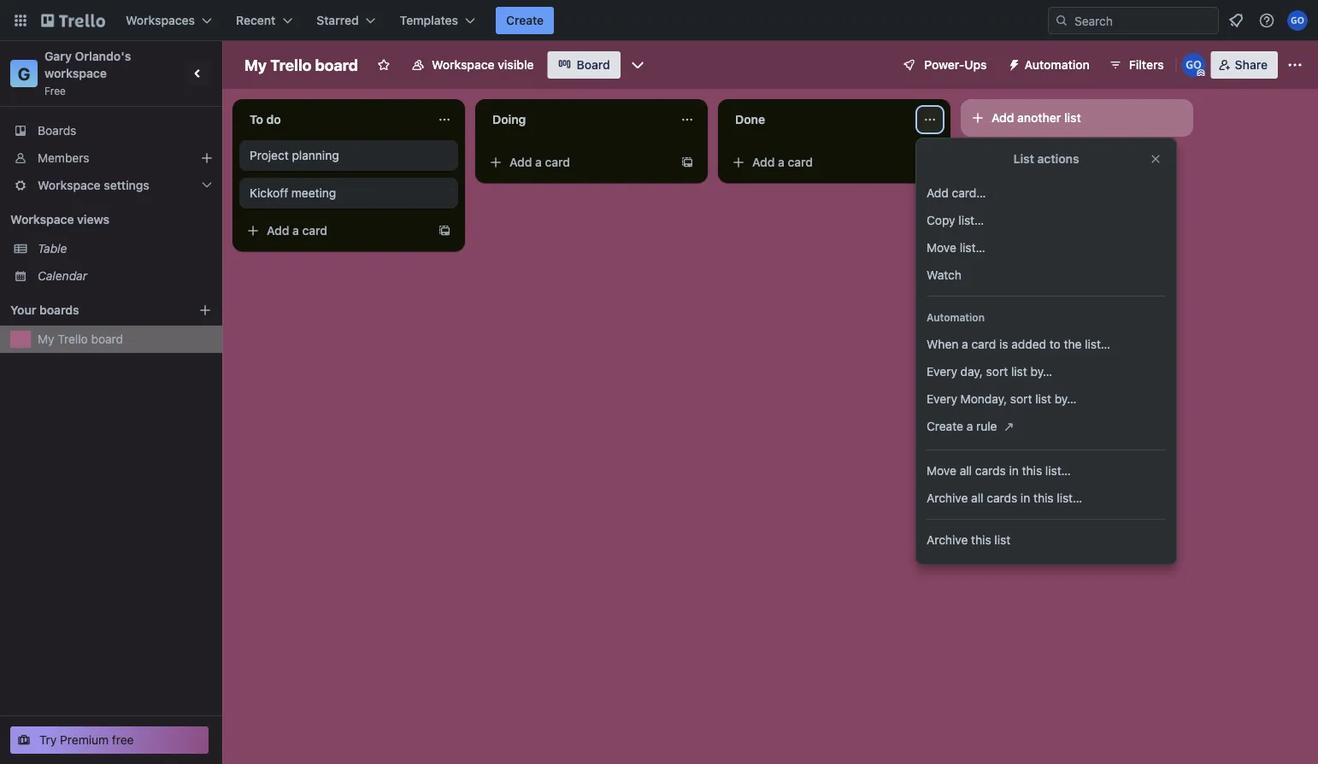 Task type: describe. For each thing, give the bounding box(es) containing it.
visible
[[498, 58, 534, 72]]

this for archive all cards in this list…
[[1034, 491, 1054, 505]]

show menu image
[[1287, 56, 1304, 74]]

by… for every day, sort list by…
[[1031, 365, 1053, 379]]

archive all cards in this list…
[[927, 491, 1083, 505]]

list… down card…
[[959, 213, 984, 227]]

free
[[112, 733, 134, 747]]

when
[[927, 337, 959, 351]]

every monday, sort list by… link
[[917, 386, 1177, 413]]

my inside text box
[[245, 56, 267, 74]]

orlando's
[[75, 49, 131, 63]]

add card…
[[927, 186, 986, 200]]

is
[[1000, 337, 1009, 351]]

2 vertical spatial this
[[972, 533, 992, 547]]

automation inside button
[[1025, 58, 1090, 72]]

card for done
[[788, 155, 813, 169]]

To do text field
[[239, 106, 428, 133]]

your
[[10, 303, 36, 317]]

watch
[[927, 268, 962, 282]]

boards
[[38, 124, 76, 138]]

g
[[18, 63, 30, 83]]

move for move all cards in this list…
[[927, 464, 957, 478]]

every monday, sort list by…
[[927, 392, 1077, 406]]

star or unstar board image
[[377, 58, 391, 72]]

move all cards in this list… link
[[917, 458, 1177, 485]]

archive all cards in this list… link
[[917, 485, 1177, 512]]

add a card for doing
[[510, 155, 570, 169]]

list… up archive all cards in this list… link
[[1046, 464, 1071, 478]]

add a card button for doing
[[482, 149, 674, 176]]

add a card button for done
[[725, 149, 917, 176]]

calendar
[[38, 269, 87, 283]]

g link
[[10, 60, 38, 87]]

ups
[[965, 58, 987, 72]]

by… for every monday, sort list by…
[[1055, 392, 1077, 406]]

add up copy
[[927, 186, 949, 200]]

Doing text field
[[482, 106, 670, 133]]

power-ups button
[[891, 51, 998, 79]]

workspace
[[44, 66, 107, 80]]

try premium free
[[39, 733, 134, 747]]

add another list
[[992, 111, 1082, 125]]

sort for monday,
[[1011, 392, 1033, 406]]

to
[[1050, 337, 1061, 351]]

archive this list
[[927, 533, 1011, 547]]

move list… link
[[917, 234, 1177, 262]]

to
[[250, 112, 263, 127]]

1 vertical spatial my
[[38, 332, 54, 346]]

0 horizontal spatial automation
[[927, 311, 985, 323]]

filters button
[[1104, 51, 1170, 79]]

free
[[44, 85, 66, 97]]

list down every day, sort list by… link
[[1036, 392, 1052, 406]]

archive this list link
[[917, 527, 1177, 554]]

my trello board link
[[38, 331, 212, 348]]

card for to do
[[302, 224, 328, 238]]

primary element
[[0, 0, 1319, 41]]

gary orlando's workspace link
[[44, 49, 134, 80]]

workspace settings button
[[0, 172, 222, 199]]

power-
[[925, 58, 965, 72]]

workspace for workspace views
[[10, 213, 74, 227]]

rule
[[977, 419, 998, 434]]

Done text field
[[725, 106, 913, 133]]

starred button
[[306, 7, 386, 34]]

gary
[[44, 49, 72, 63]]

list inside button
[[1065, 111, 1082, 125]]

copy list…
[[927, 213, 984, 227]]

templates
[[400, 13, 458, 27]]

share
[[1235, 58, 1268, 72]]

workspace for workspace visible
[[432, 58, 495, 72]]

add inside button
[[992, 111, 1015, 125]]

settings
[[104, 178, 150, 192]]

back to home image
[[41, 7, 105, 34]]

this member is an admin of this board. image
[[1198, 69, 1206, 77]]

board inside text box
[[315, 56, 358, 74]]

recent
[[236, 13, 276, 27]]

project planning
[[250, 148, 339, 162]]

card…
[[952, 186, 986, 200]]

this for move all cards in this list…
[[1022, 464, 1043, 478]]

open information menu image
[[1259, 12, 1276, 29]]

another
[[1018, 111, 1062, 125]]

all for archive
[[972, 491, 984, 505]]

kickoff meeting link
[[250, 185, 448, 202]]

when a card is added to the list… link
[[917, 331, 1177, 358]]

share button
[[1212, 51, 1278, 79]]

a for to do
[[293, 224, 299, 238]]

every day, sort list by… link
[[917, 358, 1177, 386]]

cards for move
[[976, 464, 1006, 478]]

try premium free button
[[10, 727, 209, 754]]

add a card for to do
[[267, 224, 328, 238]]

1 vertical spatial trello
[[58, 332, 88, 346]]

starred
[[317, 13, 359, 27]]

workspace visible
[[432, 58, 534, 72]]

every for every monday, sort list by…
[[927, 392, 958, 406]]

the
[[1064, 337, 1082, 351]]

views
[[77, 213, 110, 227]]

kickoff meeting
[[250, 186, 336, 200]]

recent button
[[226, 7, 303, 34]]

list
[[1014, 152, 1035, 166]]

add for doing
[[510, 155, 532, 169]]

in for move all cards in this list…
[[1010, 464, 1019, 478]]

add card… link
[[917, 180, 1177, 207]]

every for every day, sort list by…
[[927, 365, 958, 379]]

create for create
[[506, 13, 544, 27]]

workspaces button
[[115, 7, 222, 34]]

add another list button
[[961, 99, 1194, 137]]

day,
[[961, 365, 983, 379]]

workspaces
[[126, 13, 195, 27]]

create a rule link
[[917, 413, 1177, 443]]

list… down move all cards in this list… link in the right bottom of the page
[[1057, 491, 1083, 505]]

monday,
[[961, 392, 1007, 406]]

try
[[39, 733, 57, 747]]

board link
[[548, 51, 621, 79]]



Task type: locate. For each thing, give the bounding box(es) containing it.
cards down move all cards in this list…
[[987, 491, 1018, 505]]

automation
[[1025, 58, 1090, 72], [927, 311, 985, 323]]

0 vertical spatial in
[[1010, 464, 1019, 478]]

create from template… image
[[438, 224, 452, 238]]

create left rule
[[927, 419, 964, 434]]

gary orlando (garyorlando) image
[[1182, 53, 1206, 77]]

table
[[38, 242, 67, 256]]

gary orlando's workspace free
[[44, 49, 134, 97]]

by…
[[1031, 365, 1053, 379], [1055, 392, 1077, 406]]

1 horizontal spatial add a card button
[[482, 149, 674, 176]]

planning
[[292, 148, 339, 162]]

all for move
[[960, 464, 972, 478]]

move all cards in this list…
[[927, 464, 1071, 478]]

my trello board inside my trello board text box
[[245, 56, 358, 74]]

this up archive all cards in this list… link
[[1022, 464, 1043, 478]]

0 horizontal spatial add a card button
[[239, 217, 431, 245]]

workspace down 'members'
[[38, 178, 101, 192]]

templates button
[[390, 7, 486, 34]]

this down archive all cards in this list…
[[972, 533, 992, 547]]

every up create a rule
[[927, 392, 958, 406]]

members
[[38, 151, 89, 165]]

add a card button
[[482, 149, 674, 176], [725, 149, 917, 176], [239, 217, 431, 245]]

1 vertical spatial create
[[927, 419, 964, 434]]

2 vertical spatial workspace
[[10, 213, 74, 227]]

card down doing text field
[[545, 155, 570, 169]]

0 vertical spatial this
[[1022, 464, 1043, 478]]

cards
[[976, 464, 1006, 478], [987, 491, 1018, 505]]

1 archive from the top
[[927, 491, 968, 505]]

calendar link
[[38, 268, 212, 285]]

workspace for workspace settings
[[38, 178, 101, 192]]

2 archive from the top
[[927, 533, 968, 547]]

sort down every day, sort list by… link
[[1011, 392, 1033, 406]]

a down kickoff meeting
[[293, 224, 299, 238]]

0 vertical spatial archive
[[927, 491, 968, 505]]

1 horizontal spatial automation
[[1025, 58, 1090, 72]]

1 create from template… image from the left
[[681, 156, 694, 169]]

1 vertical spatial archive
[[927, 533, 968, 547]]

sm image
[[1001, 51, 1025, 75]]

1 vertical spatial automation
[[927, 311, 985, 323]]

card down done text field
[[788, 155, 813, 169]]

list
[[1065, 111, 1082, 125], [1012, 365, 1028, 379], [1036, 392, 1052, 406], [995, 533, 1011, 547]]

a down doing text field
[[535, 155, 542, 169]]

1 horizontal spatial create
[[927, 419, 964, 434]]

search image
[[1055, 14, 1069, 27]]

workspace settings
[[38, 178, 150, 192]]

move list…
[[927, 241, 986, 255]]

1 horizontal spatial by…
[[1055, 392, 1077, 406]]

by… down when a card is added to the list… link
[[1031, 365, 1053, 379]]

1 vertical spatial cards
[[987, 491, 1018, 505]]

1 vertical spatial sort
[[1011, 392, 1033, 406]]

add down kickoff
[[267, 224, 289, 238]]

list right another
[[1065, 111, 1082, 125]]

add a card button for to do
[[239, 217, 431, 245]]

meeting
[[292, 186, 336, 200]]

add
[[992, 111, 1015, 125], [510, 155, 532, 169], [753, 155, 775, 169], [927, 186, 949, 200], [267, 224, 289, 238]]

your boards
[[10, 303, 79, 317]]

actions
[[1038, 152, 1080, 166]]

1 horizontal spatial my
[[245, 56, 267, 74]]

1 horizontal spatial add a card
[[510, 155, 570, 169]]

create from template… image for doing
[[681, 156, 694, 169]]

add left another
[[992, 111, 1015, 125]]

customize views image
[[629, 56, 646, 74]]

list… down copy list…
[[960, 241, 986, 255]]

done
[[735, 112, 765, 127]]

0 vertical spatial cards
[[976, 464, 1006, 478]]

move for move list…
[[927, 241, 957, 255]]

create button
[[496, 7, 554, 34]]

0 horizontal spatial sort
[[987, 365, 1008, 379]]

copy
[[927, 213, 956, 227]]

1 horizontal spatial trello
[[270, 56, 312, 74]]

do
[[266, 112, 281, 127]]

move down create a rule
[[927, 464, 957, 478]]

watch link
[[917, 262, 1177, 289]]

this
[[1022, 464, 1043, 478], [1034, 491, 1054, 505], [972, 533, 992, 547]]

archive for archive all cards in this list…
[[927, 491, 968, 505]]

board
[[577, 58, 610, 72]]

2 horizontal spatial add a card
[[753, 155, 813, 169]]

doing
[[493, 112, 526, 127]]

workspace inside button
[[432, 58, 495, 72]]

0 vertical spatial all
[[960, 464, 972, 478]]

board down starred
[[315, 56, 358, 74]]

1 horizontal spatial board
[[315, 56, 358, 74]]

0 vertical spatial my trello board
[[245, 56, 358, 74]]

0 horizontal spatial my
[[38, 332, 54, 346]]

filters
[[1129, 58, 1164, 72]]

archive up archive this list
[[927, 491, 968, 505]]

0 horizontal spatial create
[[506, 13, 544, 27]]

add a card for done
[[753, 155, 813, 169]]

card left is
[[972, 337, 996, 351]]

add for to do
[[267, 224, 289, 238]]

0 horizontal spatial add a card
[[267, 224, 328, 238]]

0 horizontal spatial by…
[[1031, 365, 1053, 379]]

project
[[250, 148, 289, 162]]

workspace inside dropdown button
[[38, 178, 101, 192]]

in for archive all cards in this list…
[[1021, 491, 1031, 505]]

1 vertical spatial all
[[972, 491, 984, 505]]

0 vertical spatial automation
[[1025, 58, 1090, 72]]

0 vertical spatial trello
[[270, 56, 312, 74]]

trello down boards
[[58, 332, 88, 346]]

boards link
[[0, 117, 222, 145]]

workspace views
[[10, 213, 110, 227]]

archive down archive all cards in this list…
[[927, 533, 968, 547]]

board down your boards with 1 items "element"
[[91, 332, 123, 346]]

automation up when on the top right
[[927, 311, 985, 323]]

list down archive all cards in this list…
[[995, 533, 1011, 547]]

my trello board down starred
[[245, 56, 358, 74]]

project planning link
[[250, 147, 448, 164]]

in down move all cards in this list… link in the right bottom of the page
[[1021, 491, 1031, 505]]

1 vertical spatial every
[[927, 392, 958, 406]]

sort right day,
[[987, 365, 1008, 379]]

cards up archive all cards in this list…
[[976, 464, 1006, 478]]

sort for day,
[[987, 365, 1008, 379]]

my down recent in the top left of the page
[[245, 56, 267, 74]]

1 vertical spatial board
[[91, 332, 123, 346]]

members link
[[0, 145, 222, 172]]

board
[[315, 56, 358, 74], [91, 332, 123, 346]]

2 horizontal spatial add a card button
[[725, 149, 917, 176]]

my
[[245, 56, 267, 74], [38, 332, 54, 346]]

move
[[927, 241, 957, 255], [927, 464, 957, 478]]

add a card button down doing text field
[[482, 149, 674, 176]]

a down done text field
[[778, 155, 785, 169]]

sort
[[987, 365, 1008, 379], [1011, 392, 1033, 406]]

0 vertical spatial workspace
[[432, 58, 495, 72]]

0 vertical spatial move
[[927, 241, 957, 255]]

my trello board down your boards with 1 items "element"
[[38, 332, 123, 346]]

0 vertical spatial by…
[[1031, 365, 1053, 379]]

0 notifications image
[[1226, 10, 1247, 31]]

archive
[[927, 491, 968, 505], [927, 533, 968, 547]]

list…
[[959, 213, 984, 227], [960, 241, 986, 255], [1085, 337, 1111, 351], [1046, 464, 1071, 478], [1057, 491, 1083, 505]]

a for done
[[778, 155, 785, 169]]

trello down recent dropdown button
[[270, 56, 312, 74]]

create for create a rule
[[927, 419, 964, 434]]

kickoff
[[250, 186, 288, 200]]

a left rule
[[967, 419, 973, 434]]

add a card
[[510, 155, 570, 169], [753, 155, 813, 169], [267, 224, 328, 238]]

1 vertical spatial my trello board
[[38, 332, 123, 346]]

list actions
[[1014, 152, 1080, 166]]

every down when on the top right
[[927, 365, 958, 379]]

list down "when a card is added to the list…"
[[1012, 365, 1028, 379]]

0 horizontal spatial my trello board
[[38, 332, 123, 346]]

table link
[[38, 240, 212, 257]]

switch to… image
[[12, 12, 29, 29]]

all
[[960, 464, 972, 478], [972, 491, 984, 505]]

add a card down kickoff meeting
[[267, 224, 328, 238]]

create
[[506, 13, 544, 27], [927, 419, 964, 434]]

add for done
[[753, 155, 775, 169]]

all down move all cards in this list…
[[972, 491, 984, 505]]

0 horizontal spatial in
[[1010, 464, 1019, 478]]

a
[[535, 155, 542, 169], [778, 155, 785, 169], [293, 224, 299, 238], [962, 337, 969, 351], [967, 419, 973, 434]]

create from template… image for done
[[924, 156, 937, 169]]

added
[[1012, 337, 1047, 351]]

when a card is added to the list…
[[927, 337, 1111, 351]]

move down copy
[[927, 241, 957, 255]]

0 vertical spatial my
[[245, 56, 267, 74]]

card down meeting
[[302, 224, 328, 238]]

add a card down doing
[[510, 155, 570, 169]]

0 horizontal spatial board
[[91, 332, 123, 346]]

1 vertical spatial move
[[927, 464, 957, 478]]

workspace visible button
[[401, 51, 544, 79]]

automation button
[[1001, 51, 1100, 79]]

trello inside text box
[[270, 56, 312, 74]]

workspace down templates dropdown button
[[432, 58, 495, 72]]

1 vertical spatial this
[[1034, 491, 1054, 505]]

gary orlando (garyorlando) image
[[1288, 10, 1308, 31]]

1 vertical spatial in
[[1021, 491, 1031, 505]]

add a card down done
[[753, 155, 813, 169]]

add down done
[[753, 155, 775, 169]]

2 move from the top
[[927, 464, 957, 478]]

a right when on the top right
[[962, 337, 969, 351]]

list… right the
[[1085, 337, 1111, 351]]

1 vertical spatial workspace
[[38, 178, 101, 192]]

1 horizontal spatial create from template… image
[[924, 156, 937, 169]]

copy list… link
[[917, 207, 1177, 234]]

1 vertical spatial by…
[[1055, 392, 1077, 406]]

workspace up table at the top left of the page
[[10, 213, 74, 227]]

to do
[[250, 112, 281, 127]]

boards
[[39, 303, 79, 317]]

2 every from the top
[[927, 392, 958, 406]]

add down doing
[[510, 155, 532, 169]]

premium
[[60, 733, 109, 747]]

add board image
[[198, 304, 212, 317]]

create up visible
[[506, 13, 544, 27]]

0 vertical spatial every
[[927, 365, 958, 379]]

Board name text field
[[236, 51, 367, 79]]

0 vertical spatial board
[[315, 56, 358, 74]]

trello
[[270, 56, 312, 74], [58, 332, 88, 346]]

add a card button down done text field
[[725, 149, 917, 176]]

add a card button down kickoff meeting link
[[239, 217, 431, 245]]

all down create a rule
[[960, 464, 972, 478]]

archive for archive this list
[[927, 533, 968, 547]]

every day, sort list by…
[[927, 365, 1053, 379]]

a for doing
[[535, 155, 542, 169]]

workspace navigation collapse icon image
[[186, 62, 210, 86]]

this down move all cards in this list… link in the right bottom of the page
[[1034, 491, 1054, 505]]

1 horizontal spatial sort
[[1011, 392, 1033, 406]]

my trello board inside my trello board link
[[38, 332, 123, 346]]

automation down search "icon"
[[1025, 58, 1090, 72]]

my trello board
[[245, 56, 358, 74], [38, 332, 123, 346]]

your boards with 1 items element
[[10, 300, 173, 321]]

cards for archive
[[987, 491, 1018, 505]]

0 vertical spatial sort
[[987, 365, 1008, 379]]

1 move from the top
[[927, 241, 957, 255]]

create a rule
[[927, 419, 998, 434]]

1 every from the top
[[927, 365, 958, 379]]

0 horizontal spatial trello
[[58, 332, 88, 346]]

0 horizontal spatial create from template… image
[[681, 156, 694, 169]]

in up archive all cards in this list…
[[1010, 464, 1019, 478]]

create inside button
[[506, 13, 544, 27]]

2 create from template… image from the left
[[924, 156, 937, 169]]

by… down every day, sort list by… link
[[1055, 392, 1077, 406]]

power-ups
[[925, 58, 987, 72]]

card for doing
[[545, 155, 570, 169]]

card
[[545, 155, 570, 169], [788, 155, 813, 169], [302, 224, 328, 238], [972, 337, 996, 351]]

every
[[927, 365, 958, 379], [927, 392, 958, 406]]

Search field
[[1069, 8, 1219, 33]]

my down your boards
[[38, 332, 54, 346]]

0 vertical spatial create
[[506, 13, 544, 27]]

1 horizontal spatial in
[[1021, 491, 1031, 505]]

1 horizontal spatial my trello board
[[245, 56, 358, 74]]

create from template… image
[[681, 156, 694, 169], [924, 156, 937, 169]]



Task type: vqa. For each thing, say whether or not it's contained in the screenshot.
"Workspace visible" button
yes



